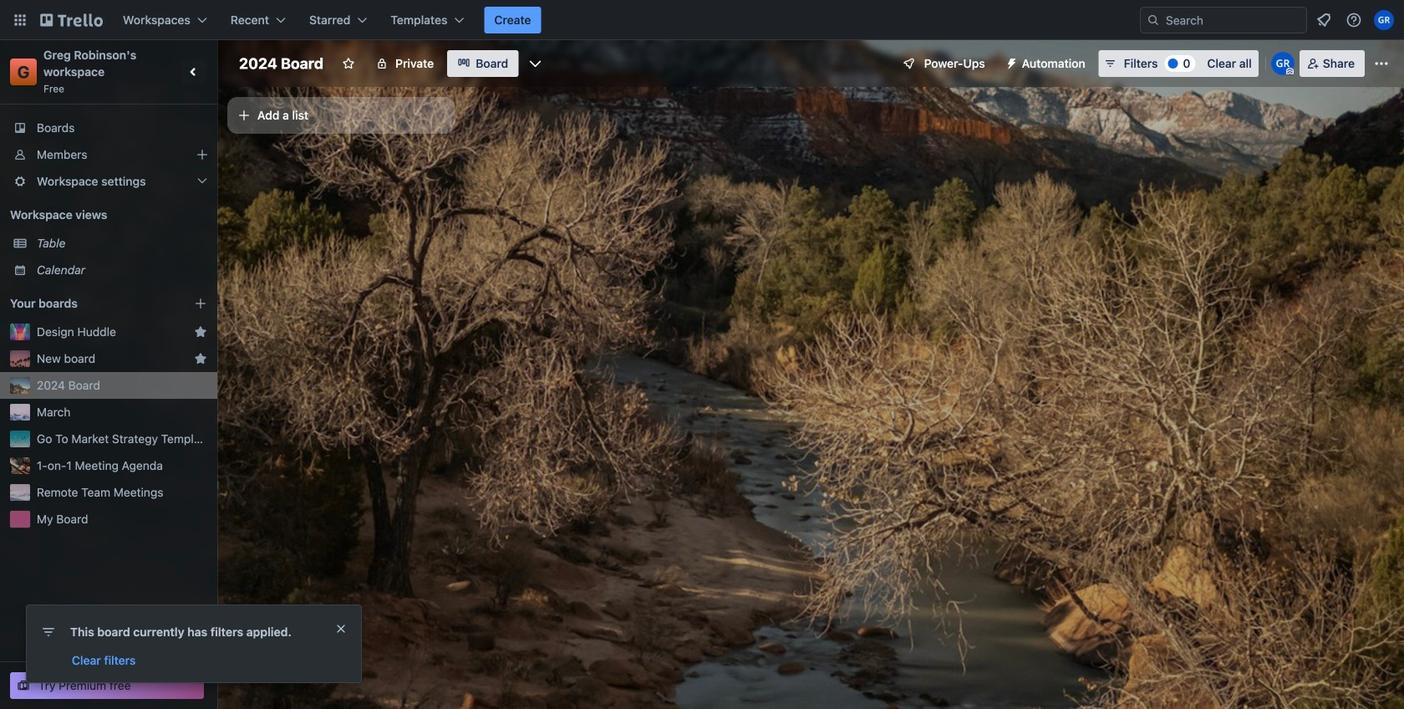 Task type: vqa. For each thing, say whether or not it's contained in the screenshot.
Write a comment text box on the top of page
no



Task type: describe. For each thing, give the bounding box(es) containing it.
workspace navigation collapse icon image
[[182, 60, 206, 84]]

Search field
[[1141, 7, 1308, 33]]

search image
[[1147, 13, 1161, 27]]

2 starred icon image from the top
[[194, 352, 207, 365]]

Board name text field
[[231, 50, 332, 77]]

back to home image
[[40, 7, 103, 33]]

sm image
[[999, 50, 1023, 74]]

1 horizontal spatial greg robinson (gregrobinson96) image
[[1375, 10, 1395, 30]]

show menu image
[[1374, 55, 1391, 72]]

open information menu image
[[1346, 12, 1363, 28]]



Task type: locate. For each thing, give the bounding box(es) containing it.
customize views image
[[527, 55, 544, 72]]

1 starred icon image from the top
[[194, 325, 207, 339]]

your boards with 8 items element
[[10, 294, 169, 314]]

primary element
[[0, 0, 1405, 40]]

star or unstar board image
[[342, 57, 356, 70]]

0 vertical spatial greg robinson (gregrobinson96) image
[[1375, 10, 1395, 30]]

this member is an admin of this board. image
[[1287, 68, 1294, 75]]

1 vertical spatial starred icon image
[[194, 352, 207, 365]]

greg robinson (gregrobinson96) image right open information menu image
[[1375, 10, 1395, 30]]

greg robinson (gregrobinson96) image
[[1375, 10, 1395, 30], [1272, 52, 1295, 75]]

0 horizontal spatial greg robinson (gregrobinson96) image
[[1272, 52, 1295, 75]]

dismiss flag image
[[335, 622, 348, 636]]

0 vertical spatial starred icon image
[[194, 325, 207, 339]]

add board image
[[194, 297, 207, 310]]

starred icon image
[[194, 325, 207, 339], [194, 352, 207, 365]]

0 notifications image
[[1315, 10, 1335, 30]]

alert
[[27, 605, 361, 682]]

greg robinson (gregrobinson96) image down search field on the top of the page
[[1272, 52, 1295, 75]]

1 vertical spatial greg robinson (gregrobinson96) image
[[1272, 52, 1295, 75]]



